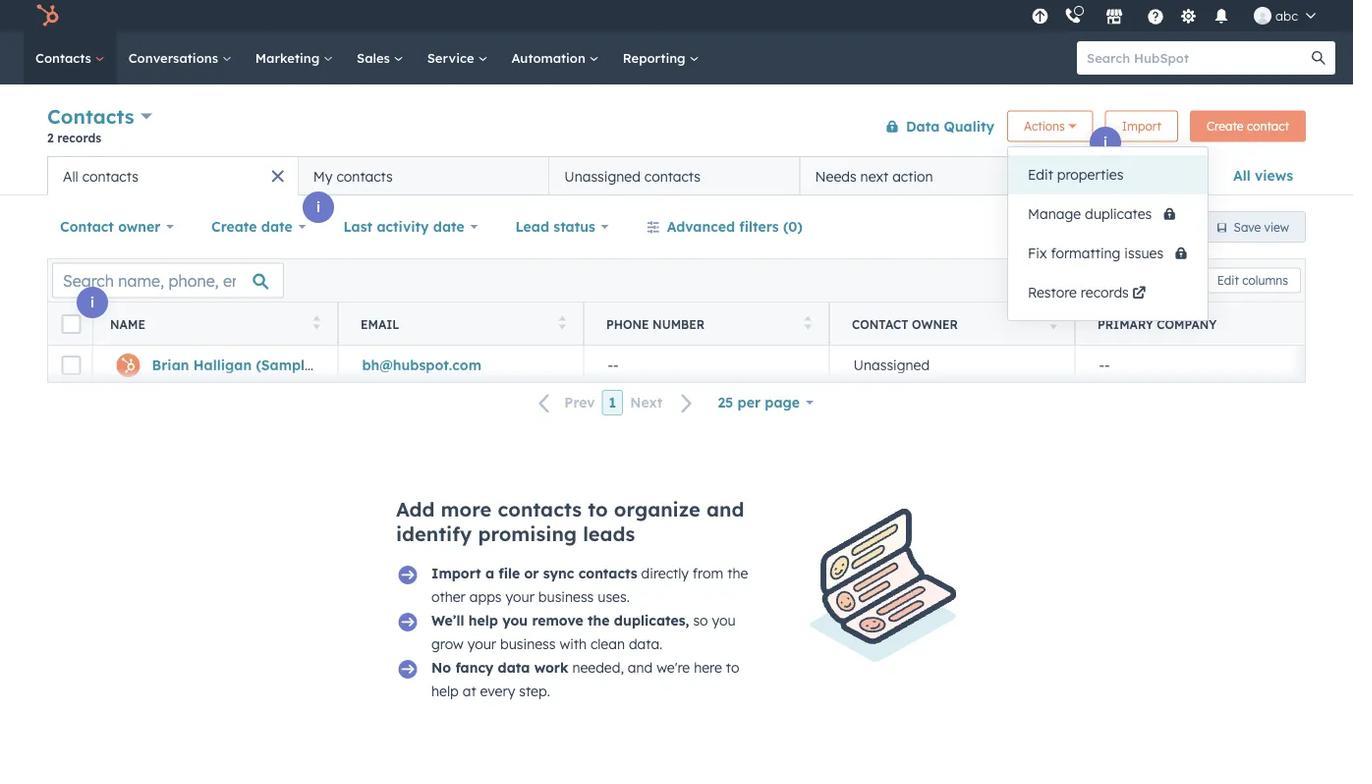 Task type: vqa. For each thing, say whether or not it's contained in the screenshot.
menu
no



Task type: describe. For each thing, give the bounding box(es) containing it.
1 press to sort. image from the left
[[313, 316, 320, 330]]

leads
[[583, 522, 635, 546]]

help inside needed, and we're here to help at every step.
[[431, 683, 459, 700]]

2 vertical spatial i button
[[77, 287, 108, 318]]

-- inside button
[[608, 357, 619, 374]]

grow
[[431, 636, 464, 653]]

automation link
[[500, 31, 611, 85]]

press to sort. element for email
[[559, 316, 566, 333]]

import for import a file or sync contacts
[[431, 565, 481, 582]]

or
[[524, 565, 539, 582]]

advanced
[[667, 218, 735, 235]]

fix formatting issues
[[1028, 245, 1167, 262]]

my
[[313, 168, 333, 185]]

save view
[[1234, 220, 1289, 234]]

contact
[[1247, 119, 1289, 134]]

i for i button to the middle
[[316, 199, 320, 216]]

contact owner inside popup button
[[60, 218, 161, 235]]

0 horizontal spatial the
[[588, 612, 610, 629]]

contacts inside popup button
[[47, 104, 134, 129]]

upgrade image
[[1031, 8, 1049, 26]]

we'll help you remove the duplicates,
[[431, 612, 689, 629]]

press to sort. image for email
[[559, 316, 566, 330]]

directly
[[641, 565, 689, 582]]

unassigned for unassigned
[[853, 357, 930, 374]]

company
[[1157, 317, 1217, 332]]

lead
[[515, 218, 549, 235]]

1
[[609, 394, 616, 411]]

data
[[498, 659, 530, 677]]

pagination navigation
[[527, 390, 705, 416]]

contacts for all contacts
[[82, 168, 138, 185]]

abc button
[[1242, 0, 1328, 31]]

press to sort. image
[[804, 316, 812, 330]]

all for all contacts
[[63, 168, 78, 185]]

contact owner button
[[47, 207, 187, 247]]

the inside directly from the other apps your business uses.
[[727, 565, 748, 582]]

abc menu
[[1026, 0, 1330, 31]]

edit for edit columns
[[1217, 273, 1239, 288]]

export
[[1143, 273, 1180, 288]]

last activity date button
[[331, 207, 491, 247]]

email
[[361, 317, 400, 332]]

all for all views
[[1233, 167, 1251, 184]]

unassigned for unassigned contacts
[[564, 168, 641, 185]]

edit columns button
[[1204, 268, 1301, 293]]

so
[[693, 612, 708, 629]]

save
[[1234, 220, 1261, 234]]

at
[[463, 683, 476, 700]]

contacts for my contacts
[[337, 168, 393, 185]]

hubspot image
[[35, 4, 59, 28]]

file
[[499, 565, 520, 582]]

apps
[[469, 589, 502, 606]]

name
[[110, 317, 145, 332]]

your inside directly from the other apps your business uses.
[[506, 589, 534, 606]]

unassigned contacts
[[564, 168, 701, 185]]

1 vertical spatial contact owner
[[852, 317, 958, 332]]

next
[[630, 394, 663, 411]]

sales link
[[345, 31, 415, 85]]

contacts for unassigned contacts
[[644, 168, 701, 185]]

brian halligan (sample contact)
[[152, 357, 376, 374]]

add for add view (4/5)
[[1093, 167, 1120, 184]]

1 vertical spatial owner
[[912, 317, 958, 332]]

with
[[560, 636, 587, 653]]

3 - from the left
[[1099, 357, 1105, 374]]

unassigned contacts button
[[549, 156, 800, 196]]

notifications button
[[1205, 0, 1238, 31]]

identify
[[396, 522, 472, 546]]

create contact button
[[1190, 111, 1306, 142]]

abc
[[1276, 7, 1298, 24]]

add more contacts to organize and identify promising leads
[[396, 497, 744, 546]]

needed, and we're here to help at every step.
[[431, 659, 739, 700]]

data quality
[[906, 117, 995, 135]]

manage duplicates
[[1028, 205, 1156, 223]]

here
[[694, 659, 722, 677]]

1 press to sort. element from the left
[[313, 316, 320, 333]]

owner inside popup button
[[118, 218, 161, 235]]

needs next action
[[815, 168, 933, 185]]

gary orlando image
[[1254, 7, 1272, 25]]

your inside 'so you grow your business with clean data.'
[[467, 636, 496, 653]]

1 vertical spatial contact
[[852, 317, 909, 332]]

data quality button
[[873, 107, 996, 146]]

press to sort. element for contact owner
[[1050, 316, 1057, 333]]

bh@hubspot.com button
[[338, 346, 584, 385]]

work
[[534, 659, 568, 677]]

view for save
[[1264, 220, 1289, 234]]

other
[[431, 589, 466, 606]]

contact inside popup button
[[60, 218, 114, 235]]

add view (4/5)
[[1093, 167, 1196, 184]]

brian
[[152, 357, 189, 374]]

duplicates,
[[614, 612, 689, 629]]

import button
[[1105, 111, 1178, 142]]

marketing
[[255, 50, 323, 66]]

create for create contact
[[1207, 119, 1244, 134]]

help image
[[1147, 9, 1165, 27]]

brian halligan (sample contact) link
[[152, 357, 376, 374]]

marketplaces image
[[1106, 9, 1123, 27]]

all contacts button
[[47, 156, 298, 196]]

date inside popup button
[[261, 218, 293, 235]]

prev
[[564, 394, 595, 411]]

fix formatting issues button
[[1008, 234, 1208, 273]]

0 vertical spatial contacts
[[35, 50, 95, 66]]

prev button
[[527, 390, 602, 416]]

edit properties link
[[1008, 155, 1208, 195]]

(0)
[[783, 218, 803, 235]]

formatting
[[1051, 245, 1121, 262]]

contacts up uses.
[[579, 565, 637, 582]]

settings link
[[1176, 5, 1201, 26]]

last activity date
[[343, 218, 464, 235]]

edit for edit properties
[[1028, 166, 1053, 183]]

promising
[[478, 522, 577, 546]]

Search HubSpot search field
[[1077, 41, 1318, 75]]

primary
[[1098, 317, 1153, 332]]

fix
[[1028, 245, 1047, 262]]



Task type: locate. For each thing, give the bounding box(es) containing it.
contacts banner
[[47, 101, 1306, 156]]

restore
[[1028, 284, 1077, 301]]

calling icon image
[[1064, 8, 1082, 25]]

and inside add more contacts to organize and identify promising leads
[[707, 497, 744, 522]]

add view (4/5) button
[[1059, 156, 1220, 196]]

hubspot link
[[24, 4, 74, 28]]

1 -- from the left
[[608, 357, 619, 374]]

sales
[[357, 50, 394, 66]]

create inside popup button
[[211, 218, 257, 235]]

contacts link
[[24, 31, 117, 85]]

1 horizontal spatial the
[[727, 565, 748, 582]]

we're
[[657, 659, 690, 677]]

1 vertical spatial i button
[[303, 192, 334, 223]]

1 horizontal spatial --
[[1099, 357, 1110, 374]]

1 - from the left
[[608, 357, 613, 374]]

press to sort. element down restore
[[1050, 316, 1057, 333]]

import up the add view (4/5)
[[1122, 119, 1161, 134]]

records
[[57, 130, 101, 145], [1081, 284, 1129, 301]]

4 press to sort. element from the left
[[1050, 316, 1057, 333]]

0 horizontal spatial to
[[588, 497, 608, 522]]

service
[[427, 50, 478, 66]]

edit inside edit columns button
[[1217, 273, 1239, 288]]

-- down the 'primary'
[[1099, 357, 1110, 374]]

to inside needed, and we're here to help at every step.
[[726, 659, 739, 677]]

contact owner
[[60, 218, 161, 235], [852, 317, 958, 332]]

search image
[[1312, 51, 1326, 65]]

1 vertical spatial add
[[396, 497, 435, 522]]

phone
[[606, 317, 649, 332]]

business inside 'so you grow your business with clean data.'
[[500, 636, 556, 653]]

i button left name
[[77, 287, 108, 318]]

0 horizontal spatial your
[[467, 636, 496, 653]]

press to sort. element up 'contact)'
[[313, 316, 320, 333]]

help
[[469, 612, 498, 629], [431, 683, 459, 700]]

import up other
[[431, 565, 481, 582]]

2 you from the left
[[712, 612, 736, 629]]

your up fancy
[[467, 636, 496, 653]]

0 horizontal spatial and
[[628, 659, 653, 677]]

0 vertical spatial unassigned
[[564, 168, 641, 185]]

restore records link
[[1008, 273, 1208, 312]]

add for add more contacts to organize and identify promising leads
[[396, 497, 435, 522]]

1 horizontal spatial owner
[[912, 317, 958, 332]]

1 vertical spatial import
[[431, 565, 481, 582]]

1 horizontal spatial unassigned
[[853, 357, 930, 374]]

1 horizontal spatial records
[[1081, 284, 1129, 301]]

0 vertical spatial to
[[588, 497, 608, 522]]

1 vertical spatial to
[[726, 659, 739, 677]]

0 vertical spatial owner
[[118, 218, 161, 235]]

primary company column header
[[1075, 303, 1321, 346]]

(4/5)
[[1160, 167, 1196, 184]]

and down data.
[[628, 659, 653, 677]]

contacts button
[[47, 102, 152, 131]]

a
[[485, 565, 494, 582]]

last
[[343, 218, 373, 235]]

0 vertical spatial import
[[1122, 119, 1161, 134]]

create for create date
[[211, 218, 257, 235]]

contacts up import a file or sync contacts
[[498, 497, 582, 522]]

records right 2
[[57, 130, 101, 145]]

create left contact
[[1207, 119, 1244, 134]]

i button down the my
[[303, 192, 334, 223]]

i down the my
[[316, 199, 320, 216]]

lead status button
[[503, 207, 622, 247]]

status
[[554, 218, 595, 235]]

2 date from the left
[[433, 218, 464, 235]]

0 horizontal spatial all
[[63, 168, 78, 185]]

contacts up 'contact owner' popup button
[[82, 168, 138, 185]]

0 horizontal spatial contact
[[60, 218, 114, 235]]

add inside popup button
[[1093, 167, 1120, 184]]

0 horizontal spatial i
[[90, 294, 94, 311]]

settings image
[[1180, 8, 1197, 26]]

1 vertical spatial records
[[1081, 284, 1129, 301]]

-- up 1
[[608, 357, 619, 374]]

3 press to sort. image from the left
[[1050, 316, 1057, 330]]

contacts inside add more contacts to organize and identify promising leads
[[498, 497, 582, 522]]

advanced filters (0) button
[[634, 207, 816, 247]]

more
[[441, 497, 492, 522]]

filters
[[739, 218, 779, 235]]

1 date from the left
[[261, 218, 293, 235]]

0 horizontal spatial add
[[396, 497, 435, 522]]

1 horizontal spatial your
[[506, 589, 534, 606]]

contact owner up unassigned button
[[852, 317, 958, 332]]

2 -- from the left
[[1099, 357, 1110, 374]]

0 vertical spatial business
[[538, 589, 594, 606]]

25 per page button
[[705, 383, 826, 423]]

1 horizontal spatial i button
[[303, 192, 334, 223]]

needs
[[815, 168, 857, 185]]

i button
[[1090, 127, 1121, 158], [303, 192, 334, 223], [77, 287, 108, 318]]

and inside needed, and we're here to help at every step.
[[628, 659, 653, 677]]

1 all from the left
[[1233, 167, 1251, 184]]

0 vertical spatial the
[[727, 565, 748, 582]]

-- button
[[584, 346, 829, 385]]

edit properties
[[1028, 166, 1124, 183]]

2 press to sort. image from the left
[[559, 316, 566, 330]]

4 - from the left
[[1105, 357, 1110, 374]]

1 horizontal spatial to
[[726, 659, 739, 677]]

unassigned inside unassigned button
[[853, 357, 930, 374]]

help down no
[[431, 683, 459, 700]]

to right here
[[726, 659, 739, 677]]

0 horizontal spatial edit
[[1028, 166, 1053, 183]]

manage duplicates button
[[1008, 195, 1208, 234]]

contacts down contacts banner
[[644, 168, 701, 185]]

add
[[1093, 167, 1120, 184], [396, 497, 435, 522]]

1 vertical spatial create
[[211, 218, 257, 235]]

1 horizontal spatial add
[[1093, 167, 1120, 184]]

0 vertical spatial create
[[1207, 119, 1244, 134]]

contacts right the my
[[337, 168, 393, 185]]

create date button
[[199, 207, 319, 247]]

duplicates
[[1085, 205, 1152, 223]]

0 horizontal spatial records
[[57, 130, 101, 145]]

marketing link
[[244, 31, 345, 85]]

1 horizontal spatial contact owner
[[852, 317, 958, 332]]

0 horizontal spatial i button
[[77, 287, 108, 318]]

owner up unassigned button
[[912, 317, 958, 332]]

add inside add more contacts to organize and identify promising leads
[[396, 497, 435, 522]]

and up from
[[707, 497, 744, 522]]

0 vertical spatial and
[[707, 497, 744, 522]]

contacts down hubspot link on the top left
[[35, 50, 95, 66]]

2 vertical spatial i
[[90, 294, 94, 311]]

1 horizontal spatial you
[[712, 612, 736, 629]]

i down 'contact owner' popup button
[[90, 294, 94, 311]]

bh@hubspot.com
[[362, 357, 481, 374]]

1 horizontal spatial i
[[316, 199, 320, 216]]

1 vertical spatial your
[[467, 636, 496, 653]]

0 vertical spatial view
[[1124, 167, 1156, 184]]

view right "save"
[[1264, 220, 1289, 234]]

per
[[738, 394, 761, 411]]

to inside add more contacts to organize and identify promising leads
[[588, 497, 608, 522]]

all left views at the top right of the page
[[1233, 167, 1251, 184]]

reporting
[[623, 50, 689, 66]]

business inside directly from the other apps your business uses.
[[538, 589, 594, 606]]

edit inside edit properties link
[[1028, 166, 1053, 183]]

1 vertical spatial view
[[1264, 220, 1289, 234]]

0 vertical spatial your
[[506, 589, 534, 606]]

press to sort. image
[[313, 316, 320, 330], [559, 316, 566, 330], [1050, 316, 1057, 330]]

contact down all contacts
[[60, 218, 114, 235]]

sync
[[543, 565, 574, 582]]

1 horizontal spatial help
[[469, 612, 498, 629]]

organize
[[614, 497, 701, 522]]

0 horizontal spatial date
[[261, 218, 293, 235]]

0 horizontal spatial contact owner
[[60, 218, 161, 235]]

2 horizontal spatial press to sort. image
[[1050, 316, 1057, 330]]

edit left columns
[[1217, 273, 1239, 288]]

2 horizontal spatial i
[[1104, 134, 1108, 151]]

i for i button to the bottom
[[90, 294, 94, 311]]

contact owner down all contacts
[[60, 218, 161, 235]]

2 records
[[47, 130, 101, 145]]

business up data
[[500, 636, 556, 653]]

1 horizontal spatial press to sort. image
[[559, 316, 566, 330]]

1 vertical spatial i
[[316, 199, 320, 216]]

view left (4/5)
[[1124, 167, 1156, 184]]

from
[[693, 565, 724, 582]]

create
[[1207, 119, 1244, 134], [211, 218, 257, 235]]

halligan
[[193, 357, 252, 374]]

press to sort. image left phone
[[559, 316, 566, 330]]

i for the right i button
[[1104, 134, 1108, 151]]

view inside button
[[1264, 220, 1289, 234]]

2
[[47, 130, 54, 145]]

records inside contacts banner
[[57, 130, 101, 145]]

help down apps
[[469, 612, 498, 629]]

0 vertical spatial i button
[[1090, 127, 1121, 158]]

you left "remove"
[[502, 612, 528, 629]]

all down the 2 records
[[63, 168, 78, 185]]

1 vertical spatial and
[[628, 659, 653, 677]]

your down file
[[506, 589, 534, 606]]

manage
[[1028, 205, 1081, 223]]

press to sort. image for contact owner
[[1050, 316, 1057, 330]]

unassigned
[[564, 168, 641, 185], [853, 357, 930, 374]]

views
[[1255, 167, 1293, 184]]

and
[[707, 497, 744, 522], [628, 659, 653, 677]]

import
[[1122, 119, 1161, 134], [431, 565, 481, 582]]

records for restore records
[[1081, 284, 1129, 301]]

create down all contacts 'button'
[[211, 218, 257, 235]]

1 horizontal spatial edit
[[1217, 273, 1239, 288]]

date inside popup button
[[433, 218, 464, 235]]

conversations link
[[117, 31, 244, 85]]

contact right press to sort. image
[[852, 317, 909, 332]]

i button up properties
[[1090, 127, 1121, 158]]

edit columns
[[1217, 273, 1288, 288]]

0 horizontal spatial unassigned
[[564, 168, 641, 185]]

25 per page
[[718, 394, 800, 411]]

0 vertical spatial contact owner
[[60, 218, 161, 235]]

unassigned inside 'unassigned contacts' button
[[564, 168, 641, 185]]

0 vertical spatial i
[[1104, 134, 1108, 151]]

notifications image
[[1213, 9, 1230, 27]]

create contact
[[1207, 119, 1289, 134]]

1 horizontal spatial date
[[433, 218, 464, 235]]

remove
[[532, 612, 583, 629]]

you right 'so'
[[712, 612, 736, 629]]

view inside popup button
[[1124, 167, 1156, 184]]

conversations
[[128, 50, 222, 66]]

to left organize
[[588, 497, 608, 522]]

my contacts
[[313, 168, 393, 185]]

0 vertical spatial help
[[469, 612, 498, 629]]

press to sort. image down restore
[[1050, 316, 1057, 330]]

contacts up the 2 records
[[47, 104, 134, 129]]

my contacts button
[[298, 156, 549, 196]]

number
[[653, 317, 705, 332]]

0 horizontal spatial create
[[211, 218, 257, 235]]

0 horizontal spatial you
[[502, 612, 528, 629]]

reporting link
[[611, 31, 711, 85]]

1 vertical spatial edit
[[1217, 273, 1239, 288]]

next button
[[623, 390, 705, 416]]

0 horizontal spatial view
[[1124, 167, 1156, 184]]

all inside 'button'
[[63, 168, 78, 185]]

1 horizontal spatial all
[[1233, 167, 1251, 184]]

1 vertical spatial unassigned
[[853, 357, 930, 374]]

owner down all contacts 'button'
[[118, 218, 161, 235]]

3 press to sort. element from the left
[[804, 316, 812, 333]]

2 press to sort. element from the left
[[559, 316, 566, 333]]

Search name, phone, email addresses, or company search field
[[52, 263, 284, 298]]

1 vertical spatial help
[[431, 683, 459, 700]]

1 horizontal spatial create
[[1207, 119, 1244, 134]]

0 horizontal spatial press to sort. image
[[313, 316, 320, 330]]

1 you from the left
[[502, 612, 528, 629]]

1 vertical spatial business
[[500, 636, 556, 653]]

no fancy data work
[[431, 659, 568, 677]]

1 horizontal spatial import
[[1122, 119, 1161, 134]]

fancy
[[455, 659, 494, 677]]

actions
[[1024, 119, 1065, 134]]

0 horizontal spatial help
[[431, 683, 459, 700]]

contacts
[[35, 50, 95, 66], [47, 104, 134, 129]]

0 vertical spatial edit
[[1028, 166, 1053, 183]]

so you grow your business with clean data.
[[431, 612, 736, 653]]

1 vertical spatial the
[[588, 612, 610, 629]]

clean
[[591, 636, 625, 653]]

contacts inside 'button'
[[82, 168, 138, 185]]

date right activity
[[433, 218, 464, 235]]

press to sort. element for phone number
[[804, 316, 812, 333]]

press to sort. element left phone
[[559, 316, 566, 333]]

view
[[1124, 167, 1156, 184], [1264, 220, 1289, 234]]

2 horizontal spatial i button
[[1090, 127, 1121, 158]]

business up the we'll help you remove the duplicates, at bottom
[[538, 589, 594, 606]]

the up clean
[[588, 612, 610, 629]]

create inside button
[[1207, 119, 1244, 134]]

no
[[431, 659, 451, 677]]

edit up manage at top
[[1028, 166, 1053, 183]]

uses.
[[598, 589, 630, 606]]

0 horizontal spatial owner
[[118, 218, 161, 235]]

unassigned button
[[829, 346, 1075, 385]]

1 horizontal spatial contact
[[852, 317, 909, 332]]

automation
[[511, 50, 589, 66]]

2 all from the left
[[63, 168, 78, 185]]

press to sort. element
[[313, 316, 320, 333], [559, 316, 566, 333], [804, 316, 812, 333], [1050, 316, 1057, 333]]

0 vertical spatial contact
[[60, 218, 114, 235]]

view for add
[[1124, 167, 1156, 184]]

phone number
[[606, 317, 705, 332]]

service link
[[415, 31, 500, 85]]

0 horizontal spatial --
[[608, 357, 619, 374]]

date left last
[[261, 218, 293, 235]]

0 vertical spatial add
[[1093, 167, 1120, 184]]

needed,
[[572, 659, 624, 677]]

0 vertical spatial records
[[57, 130, 101, 145]]

i
[[1104, 134, 1108, 151], [316, 199, 320, 216], [90, 294, 94, 311]]

marketplaces button
[[1094, 0, 1135, 31]]

1 horizontal spatial and
[[707, 497, 744, 522]]

0 horizontal spatial import
[[431, 565, 481, 582]]

1 vertical spatial contacts
[[47, 104, 134, 129]]

primary company
[[1098, 317, 1217, 332]]

you inside 'so you grow your business with clean data.'
[[712, 612, 736, 629]]

1 horizontal spatial view
[[1264, 220, 1289, 234]]

create date
[[211, 218, 293, 235]]

every
[[480, 683, 515, 700]]

data.
[[629, 636, 663, 653]]

we'll
[[431, 612, 464, 629]]

contacts
[[82, 168, 138, 185], [337, 168, 393, 185], [644, 168, 701, 185], [498, 497, 582, 522], [579, 565, 637, 582]]

activity
[[377, 218, 429, 235]]

import inside button
[[1122, 119, 1161, 134]]

records up the 'primary'
[[1081, 284, 1129, 301]]

all views
[[1233, 167, 1293, 184]]

press to sort. image up 'contact)'
[[313, 316, 320, 330]]

records for 2 records
[[57, 130, 101, 145]]

the right from
[[727, 565, 748, 582]]

press to sort. element up 25 per page popup button
[[804, 316, 812, 333]]

import for import
[[1122, 119, 1161, 134]]

2 - from the left
[[613, 357, 619, 374]]

i up edit properties link
[[1104, 134, 1108, 151]]



